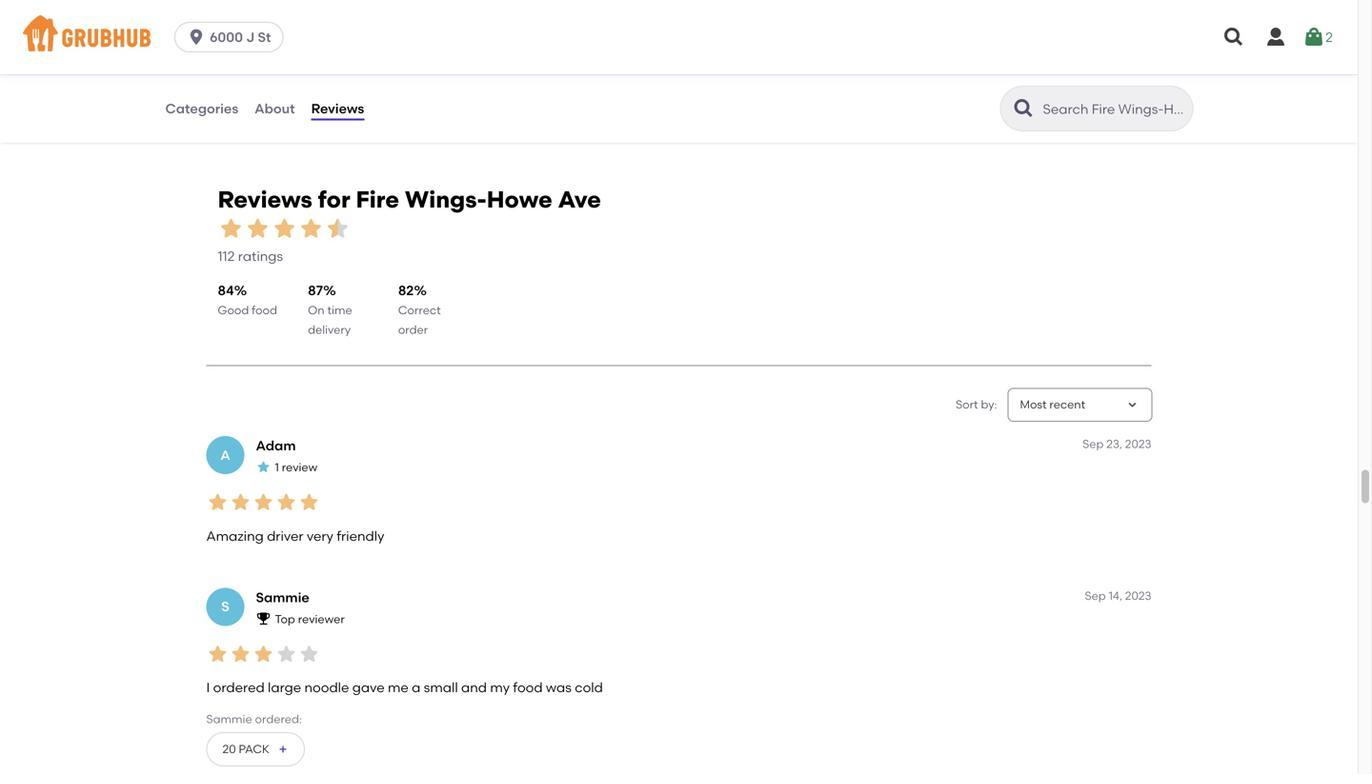 Task type: describe. For each thing, give the bounding box(es) containing it.
ratings for 112 ratings
[[238, 248, 283, 265]]

Sort by: field
[[1020, 397, 1086, 414]]

my
[[490, 680, 510, 696]]

reviews for reviews
[[311, 100, 364, 117]]

2023 for i ordered large noodle gave me a small and my food was cold
[[1125, 589, 1152, 603]]

me
[[388, 680, 409, 696]]

a
[[412, 680, 421, 696]]

2 button
[[1303, 20, 1333, 54]]

amazing driver very friendly
[[206, 528, 384, 545]]

sep 14, 2023
[[1085, 589, 1152, 603]]

very
[[307, 528, 334, 545]]

delivery
[[308, 323, 351, 337]]

about
[[255, 100, 295, 117]]

small
[[424, 680, 458, 696]]

2.26 for 10–20 min 2.26 mi
[[533, 82, 555, 96]]

s
[[221, 599, 229, 615]]

amazing
[[206, 528, 264, 545]]

82
[[398, 283, 414, 299]]

15–25 min 2.26 mi
[[192, 65, 246, 96]]

time
[[327, 304, 352, 317]]

chili's
[[192, 16, 238, 35]]

84
[[218, 283, 234, 299]]

caret down icon image
[[1125, 398, 1140, 413]]

20 pack
[[223, 743, 270, 757]]

sammie ordered:
[[206, 713, 302, 727]]

82 correct order
[[398, 283, 441, 337]]

2.26 for 15–25 min 2.26 mi
[[192, 82, 214, 96]]

sort by:
[[956, 398, 997, 412]]

top
[[275, 613, 295, 627]]

Search Fire Wings-Howe Ave search field
[[1041, 100, 1187, 118]]

14,
[[1109, 589, 1123, 603]]

sort
[[956, 398, 978, 412]]

howe
[[487, 186, 552, 214]]

chicken
[[219, 41, 264, 55]]

min for 10–20 min 2.26 mi
[[566, 65, 587, 79]]

st
[[258, 29, 271, 45]]

651 ratings
[[1097, 86, 1166, 102]]

1 horizontal spatial food
[[513, 680, 543, 696]]

main navigation navigation
[[0, 0, 1358, 74]]

j
[[246, 29, 255, 45]]

10–20 min 2.26 mi
[[533, 65, 587, 96]]

2023 for amazing driver very friendly
[[1125, 438, 1152, 451]]

1 horizontal spatial svg image
[[1223, 26, 1246, 49]]

sep for amazing driver very friendly
[[1083, 438, 1104, 451]]

112 ratings
[[218, 248, 283, 265]]

a
[[220, 447, 230, 464]]

ave
[[558, 186, 601, 214]]

for
[[318, 186, 350, 214]]

1
[[275, 461, 279, 475]]

reviewer
[[298, 613, 345, 627]]

recent
[[1050, 398, 1086, 412]]

15–25
[[192, 65, 223, 79]]

trophy icon image
[[256, 611, 271, 627]]

sammie for sammie ordered:
[[206, 713, 252, 727]]

23,
[[1107, 438, 1123, 451]]

10–20 for 2.54
[[873, 65, 904, 79]]

on
[[308, 304, 325, 317]]

wings-
[[405, 186, 487, 214]]



Task type: locate. For each thing, give the bounding box(es) containing it.
svg image left 2 "button"
[[1223, 26, 1246, 49]]

2 svg image from the left
[[1303, 26, 1326, 49]]

20 pack button
[[206, 733, 305, 767]]

most recent
[[1020, 398, 1086, 412]]

review
[[282, 461, 318, 475]]

friendly
[[337, 528, 384, 545]]

driver
[[267, 528, 304, 545]]

ratings right 651
[[1121, 86, 1166, 102]]

0 vertical spatial reviews
[[311, 100, 364, 117]]

0 horizontal spatial sammie
[[206, 713, 252, 727]]

87 on time delivery
[[308, 283, 352, 337]]

2023 right 23,
[[1125, 438, 1152, 451]]

1 vertical spatial ratings
[[238, 248, 283, 265]]

0 horizontal spatial 2.26
[[192, 82, 214, 96]]

3 mi from the left
[[900, 82, 913, 96]]

reviews up 112 ratings on the left top
[[218, 186, 312, 214]]

chili's link
[[192, 15, 485, 36]]

categories button
[[164, 74, 239, 143]]

0 vertical spatial sep
[[1083, 438, 1104, 451]]

min inside 10–20 min 2.54 mi
[[907, 65, 928, 79]]

1 svg image from the left
[[1265, 26, 1288, 49]]

sep 23, 2023
[[1083, 438, 1152, 451]]

min inside 15–25 min 2.26 mi
[[225, 65, 246, 79]]

ratings right 112
[[238, 248, 283, 265]]

1 vertical spatial sep
[[1085, 589, 1106, 603]]

6000
[[210, 29, 243, 45]]

categories
[[165, 100, 238, 117]]

mi for 10–20 min 2.26 mi
[[559, 82, 572, 96]]

sep
[[1083, 438, 1104, 451], [1085, 589, 1106, 603]]

reviews right about
[[311, 100, 364, 117]]

min
[[225, 65, 246, 79], [566, 65, 587, 79], [907, 65, 928, 79]]

gave
[[352, 680, 385, 696]]

star icon image
[[409, 64, 424, 80], [424, 64, 439, 80], [439, 64, 454, 80], [454, 64, 470, 80], [470, 64, 485, 80], [470, 64, 485, 80], [749, 64, 764, 80], [764, 64, 780, 80], [780, 64, 795, 80], [795, 64, 810, 80], [795, 64, 810, 80], [810, 64, 825, 80], [1090, 64, 1105, 80], [1105, 64, 1120, 80], [1120, 64, 1136, 80], [1136, 64, 1151, 80], [1151, 64, 1166, 80], [1151, 64, 1166, 80], [218, 215, 244, 242], [244, 215, 271, 242], [271, 215, 298, 242], [298, 215, 325, 242], [325, 215, 351, 242], [325, 215, 351, 242], [256, 460, 271, 475], [206, 491, 229, 514], [229, 491, 252, 514], [252, 491, 275, 514], [275, 491, 298, 514], [298, 491, 321, 514], [206, 643, 229, 666], [229, 643, 252, 666], [252, 643, 275, 666], [275, 643, 298, 666], [298, 643, 321, 666]]

and
[[461, 680, 487, 696]]

112
[[218, 248, 235, 265]]

ratings for 651 ratings
[[1121, 86, 1166, 102]]

min inside 10–20 min 2.26 mi
[[566, 65, 587, 79]]

1 horizontal spatial 10–20
[[873, 65, 904, 79]]

sammie up top
[[256, 590, 310, 606]]

2023
[[1125, 438, 1152, 451], [1125, 589, 1152, 603]]

most
[[1020, 398, 1047, 412]]

2.26
[[192, 82, 214, 96], [533, 82, 555, 96]]

mi inside 15–25 min 2.26 mi
[[218, 82, 232, 96]]

was
[[546, 680, 572, 696]]

svg image
[[1265, 26, 1288, 49], [1303, 26, 1326, 49]]

mi inside 10–20 min 2.54 mi
[[900, 82, 913, 96]]

sammie
[[256, 590, 310, 606], [206, 713, 252, 727]]

1 min from the left
[[225, 65, 246, 79]]

2.54
[[873, 82, 896, 96]]

10–20
[[533, 65, 564, 79], [873, 65, 904, 79]]

svg image
[[1223, 26, 1246, 49], [187, 28, 206, 47]]

order
[[398, 323, 428, 337]]

2 min from the left
[[566, 65, 587, 79]]

reviews
[[311, 100, 364, 117], [218, 186, 312, 214]]

plus icon image
[[277, 744, 289, 756]]

6000 j st button
[[175, 22, 291, 52]]

0 horizontal spatial svg image
[[187, 28, 206, 47]]

87
[[308, 283, 323, 299]]

mi for 15–25 min 2.26 mi
[[218, 82, 232, 96]]

2 10–20 from the left
[[873, 65, 904, 79]]

food right my
[[513, 680, 543, 696]]

svg image inside 6000 j st button
[[187, 28, 206, 47]]

mi inside 10–20 min 2.26 mi
[[559, 82, 572, 96]]

1 vertical spatial reviews
[[218, 186, 312, 214]]

subscription pass image
[[192, 41, 211, 56]]

2023 right 14,
[[1125, 589, 1152, 603]]

sep for i ordered large noodle gave me a small and my food was cold
[[1085, 589, 1106, 603]]

2
[[1326, 29, 1333, 45]]

2 mi from the left
[[559, 82, 572, 96]]

ordered
[[213, 680, 265, 696]]

0 vertical spatial sammie
[[256, 590, 310, 606]]

1 10–20 from the left
[[533, 65, 564, 79]]

adam
[[256, 438, 296, 454]]

20
[[223, 743, 236, 757]]

sep left 23,
[[1083, 438, 1104, 451]]

by:
[[981, 398, 997, 412]]

large
[[268, 680, 301, 696]]

pack
[[239, 743, 270, 757]]

ordered:
[[255, 713, 302, 727]]

0 horizontal spatial mi
[[218, 82, 232, 96]]

about button
[[254, 74, 296, 143]]

sep left 14,
[[1085, 589, 1106, 603]]

cold
[[575, 680, 603, 696]]

0 horizontal spatial 10–20
[[533, 65, 564, 79]]

sammie for sammie
[[256, 590, 310, 606]]

reviews button
[[310, 74, 365, 143]]

1 review
[[275, 461, 318, 475]]

3 min from the left
[[907, 65, 928, 79]]

correct
[[398, 304, 441, 317]]

1 horizontal spatial sammie
[[256, 590, 310, 606]]

1 vertical spatial 2023
[[1125, 589, 1152, 603]]

651
[[1097, 86, 1118, 102]]

0 horizontal spatial svg image
[[1265, 26, 1288, 49]]

0 vertical spatial food
[[252, 304, 277, 317]]

84 good food
[[218, 283, 277, 317]]

good
[[218, 304, 249, 317]]

2.26 inside 10–20 min 2.26 mi
[[533, 82, 555, 96]]

2 horizontal spatial mi
[[900, 82, 913, 96]]

10–20 min 2.54 mi
[[873, 65, 928, 96]]

1 horizontal spatial ratings
[[1121, 86, 1166, 102]]

1 horizontal spatial svg image
[[1303, 26, 1326, 49]]

ratings
[[1121, 86, 1166, 102], [238, 248, 283, 265]]

i ordered large noodle gave me a small and my food was cold
[[206, 680, 603, 696]]

1 2023 from the top
[[1125, 438, 1152, 451]]

0 horizontal spatial food
[[252, 304, 277, 317]]

reviews for fire wings-howe ave
[[218, 186, 601, 214]]

svg image left 6000
[[187, 28, 206, 47]]

2 horizontal spatial min
[[907, 65, 928, 79]]

food right good
[[252, 304, 277, 317]]

svg image inside 2 "button"
[[1303, 26, 1326, 49]]

i
[[206, 680, 210, 696]]

1 horizontal spatial 2.26
[[533, 82, 555, 96]]

mi
[[218, 82, 232, 96], [559, 82, 572, 96], [900, 82, 913, 96]]

top reviewer
[[275, 613, 345, 627]]

1 mi from the left
[[218, 82, 232, 96]]

min for 10–20 min 2.54 mi
[[907, 65, 928, 79]]

6000 j st
[[210, 29, 271, 45]]

food
[[252, 304, 277, 317], [513, 680, 543, 696]]

min for 15–25 min 2.26 mi
[[225, 65, 246, 79]]

0 vertical spatial ratings
[[1121, 86, 1166, 102]]

reviews for reviews for fire wings-howe ave
[[218, 186, 312, 214]]

1 vertical spatial sammie
[[206, 713, 252, 727]]

2 2.26 from the left
[[533, 82, 555, 96]]

1 vertical spatial food
[[513, 680, 543, 696]]

10–20 inside 10–20 min 2.54 mi
[[873, 65, 904, 79]]

10–20 for 2.26
[[533, 65, 564, 79]]

food inside 84 good food
[[252, 304, 277, 317]]

sammie up 20
[[206, 713, 252, 727]]

2 2023 from the top
[[1125, 589, 1152, 603]]

0 horizontal spatial ratings
[[238, 248, 283, 265]]

noodle
[[305, 680, 349, 696]]

10–20 inside 10–20 min 2.26 mi
[[533, 65, 564, 79]]

reviews inside button
[[311, 100, 364, 117]]

mi for 10–20 min 2.54 mi
[[900, 82, 913, 96]]

0 horizontal spatial min
[[225, 65, 246, 79]]

0 vertical spatial 2023
[[1125, 438, 1152, 451]]

search icon image
[[1013, 97, 1036, 120]]

1 horizontal spatial mi
[[559, 82, 572, 96]]

2.26 inside 15–25 min 2.26 mi
[[192, 82, 214, 96]]

1 2.26 from the left
[[192, 82, 214, 96]]

1 horizontal spatial min
[[566, 65, 587, 79]]

fire
[[356, 186, 399, 214]]



Task type: vqa. For each thing, say whether or not it's contained in the screenshot.
Egg Omelet - Cali Style Cheesy Turkey And Bacon Contains: Cheddar, Panini Bread, Veggie Cream Cheese, Meat, Tomato, Spinach, Applewood Smoked Bacon, Egg Omelet
no



